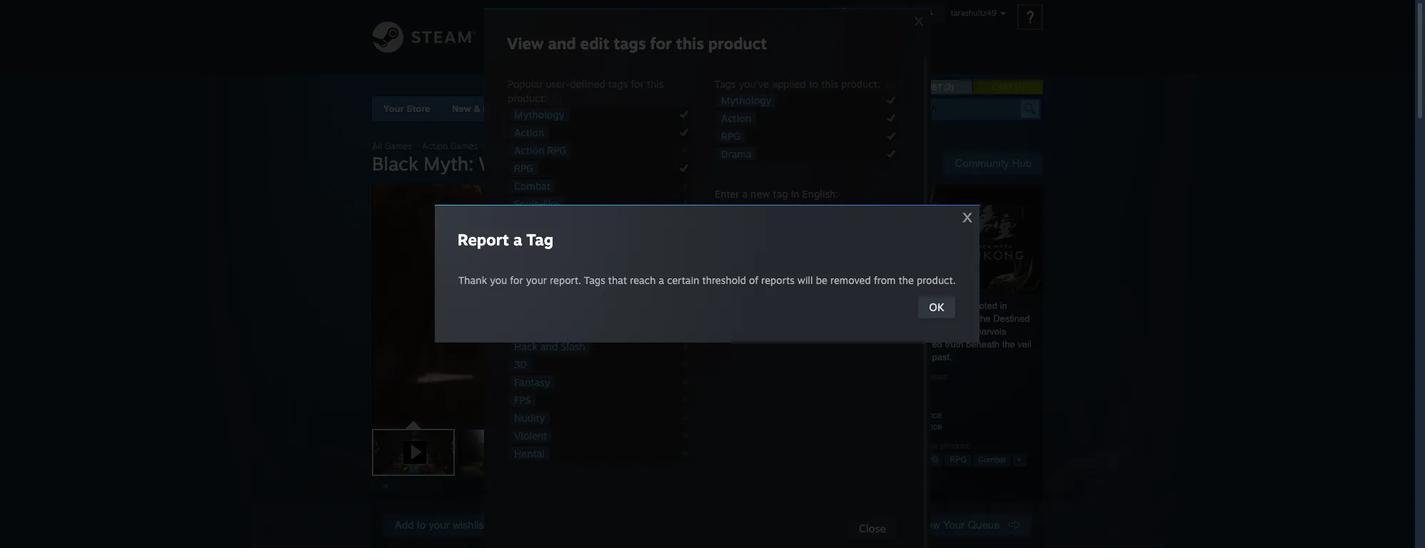 Task type: vqa. For each thing, say whether or not it's contained in the screenshot.
VR-Only
no



Task type: describe. For each thing, give the bounding box(es) containing it.
hack
[[514, 341, 538, 353]]

1 vertical spatial fantasy
[[514, 376, 550, 389]]

hub
[[1013, 157, 1032, 169]]

of inside black myth: wukong is an action rpg rooted in chinese mythology. you shall set out as the destined one to venture into the challenges and marvels ahead, to uncover the obscured truth beneath the veil of a glorious legend from the past.
[[812, 352, 820, 363]]

action
[[921, 301, 946, 311]]

0 horizontal spatial (?)
[[553, 94, 562, 104]]

2 > from the left
[[481, 141, 486, 151]]

0 vertical spatial adventure
[[548, 269, 596, 281]]

this left product
[[676, 34, 704, 53]]

action-adventure link
[[509, 269, 601, 282]]

) for 2
[[952, 83, 954, 91]]

for right community
[[650, 34, 672, 53]]

support
[[785, 31, 837, 45]]

wishlist
[[453, 519, 487, 531]]

tarashultz49 link
[[643, 0, 740, 52]]

1 horizontal spatial tags
[[715, 78, 736, 90]]

combat for combat link to the right
[[979, 456, 1006, 464]]

this right applied
[[822, 78, 839, 90]]

tags down game science game science on the right bottom of page
[[894, 441, 910, 451]]

support link
[[780, 0, 842, 49]]

users
[[715, 215, 736, 226]]

drama for the top drama link
[[721, 148, 752, 160]]

1 vertical spatial your
[[944, 519, 965, 531]]

1 vertical spatial tags
[[584, 274, 606, 286]]

find
[[765, 215, 781, 226]]

singleplayer link
[[509, 286, 576, 300]]

1 horizontal spatial combat link
[[974, 454, 1011, 467]]

the up the is
[[899, 274, 914, 286]]

story rich link
[[509, 233, 567, 246]]

atmospheric
[[514, 305, 573, 317]]

action-
[[514, 269, 548, 281]]

search text field
[[907, 100, 1018, 119]]

community link
[[562, 0, 643, 52]]

1 horizontal spatial myth:
[[512, 141, 535, 151]]

view your queue
[[918, 519, 1009, 531]]

community hub link
[[944, 152, 1044, 175]]

1 science from the top
[[912, 411, 943, 421]]

black myth: wukong link
[[488, 141, 571, 151]]

hentai
[[514, 448, 545, 460]]

0 vertical spatial action rpg link
[[509, 144, 572, 157]]

your store
[[384, 104, 430, 114]]

queue
[[968, 519, 1000, 531]]

0 vertical spatial your
[[384, 104, 404, 114]]

0 vertical spatial from
[[874, 274, 896, 286]]

view and edit tags for this product
[[507, 34, 767, 53]]

tag
[[527, 230, 554, 249]]

0 vertical spatial drama link
[[716, 147, 757, 161]]

0 vertical spatial fantasy
[[539, 216, 575, 228]]

points shop
[[626, 104, 680, 114]]

all games link
[[372, 141, 412, 151]]

tag
[[773, 188, 788, 200]]

0 vertical spatial wukong
[[538, 141, 571, 151]]

points
[[626, 104, 654, 114]]

obscured
[[905, 339, 943, 350]]

certain
[[667, 274, 700, 286]]

action games link
[[422, 141, 478, 151]]

atmospheric link
[[509, 304, 578, 318]]

points shop link
[[615, 96, 692, 121]]

the down rooted
[[978, 314, 991, 324]]

2 science from the top
[[912, 422, 943, 432]]

1 vertical spatial rpg link
[[509, 161, 539, 175]]

shall
[[914, 314, 933, 324]]

dark
[[514, 216, 536, 228]]

and inside black myth: wukong is an action rpg rooted in chinese mythology. you shall set out as the destined one to venture into the challenges and marvels ahead, to uncover the obscured truth beneath the veil of a glorious legend from the past.
[[956, 326, 972, 337]]

the down obscured
[[917, 352, 930, 363]]

mythology for mythology link to the top
[[721, 94, 772, 106]]

add to your wishlist link
[[384, 514, 499, 537]]

be inside enter a new tag in english: suitable tags should be terms that other users would find useful to browse by.
[[798, 205, 808, 216]]

fantasy link
[[509, 376, 555, 389]]

as
[[966, 314, 976, 324]]

close
[[859, 522, 887, 536]]

to down chinese
[[832, 326, 840, 337]]

for right you
[[510, 274, 523, 286]]

myth: for black myth: wukong is an action rpg rooted in chinese mythology. you shall set out as the destined one to venture into the challenges and marvels ahead, to uncover the obscured truth beneath the veil of a glorious legend from the past.
[[838, 301, 860, 311]]

3d link
[[509, 358, 532, 371]]

action down you've
[[721, 112, 752, 124]]

1 horizontal spatial your
[[526, 274, 547, 286]]

1 vertical spatial product:
[[508, 92, 547, 104]]

0 vertical spatial popular
[[508, 78, 543, 90]]

hack and slash
[[514, 341, 586, 353]]

0 horizontal spatial user-
[[546, 78, 570, 90]]

applied
[[772, 78, 806, 90]]

rich
[[542, 234, 562, 246]]

store
[[520, 31, 557, 45]]

1 horizontal spatial defined
[[864, 441, 892, 451]]

violent
[[514, 430, 547, 442]]

community
[[955, 157, 1010, 169]]

&
[[474, 104, 481, 114]]

view for view your queue
[[918, 519, 941, 531]]

useful
[[783, 215, 807, 226]]

nudity link
[[509, 411, 550, 425]]

Enter a tag text field
[[720, 234, 842, 252]]

1 vertical spatial that
[[609, 274, 627, 286]]

and for edit
[[548, 34, 576, 53]]

the down you
[[894, 326, 907, 337]]

you
[[490, 274, 507, 286]]

chat link
[[740, 0, 780, 49]]

your store link
[[384, 104, 430, 114]]

singleplayer
[[514, 287, 571, 299]]

the left veil
[[1003, 339, 1016, 350]]

chat
[[745, 31, 775, 45]]

legend
[[865, 352, 893, 363]]

terms
[[811, 205, 834, 216]]

0 horizontal spatial defined
[[570, 78, 605, 90]]

report
[[458, 230, 509, 249]]

1 horizontal spatial popular
[[812, 441, 842, 451]]

mythology.
[[849, 314, 893, 324]]

suitable
[[715, 205, 747, 216]]

will
[[798, 274, 813, 286]]

to up glorious
[[843, 339, 851, 350]]

0 vertical spatial mythology link
[[716, 94, 777, 107]]

1 horizontal spatial be
[[816, 274, 828, 286]]

game science game science
[[887, 411, 943, 432]]

this up points shop link
[[647, 78, 664, 90]]

thank you for your report.  tags that reach a certain threshold of reports will be removed from the product.
[[459, 274, 956, 286]]

1 game science link from the top
[[887, 411, 943, 421]]

a inside enter a new tag in english: suitable tags should be terms that other users would find useful to browse by.
[[743, 188, 748, 200]]

1 vertical spatial drama link
[[509, 251, 550, 264]]

an
[[909, 301, 919, 311]]

slash
[[561, 341, 586, 353]]

1 vertical spatial tarashultz49
[[648, 31, 735, 45]]

1 horizontal spatial tarashultz49
[[951, 8, 997, 18]]

drama for the bottommost drama link
[[514, 251, 545, 264]]

to inside enter a new tag in english: suitable tags should be terms that other users would find useful to browse by.
[[809, 215, 818, 226]]

fps link
[[509, 394, 536, 407]]

1 vertical spatial adventure
[[514, 323, 562, 335]]

souls-like
[[514, 198, 559, 210]]

store link
[[515, 0, 562, 52]]

black for black myth: wukong is an action rpg rooted in chinese mythology. you shall set out as the destined one to venture into the challenges and marvels ahead, to uncover the obscured truth beneath the veil of a glorious legend from the past.
[[812, 301, 835, 311]]

action down noteworthy
[[514, 144, 545, 156]]

1 horizontal spatial product:
[[842, 78, 881, 90]]

0 vertical spatial of
[[749, 274, 759, 286]]

new & noteworthy
[[452, 104, 534, 114]]

community hub
[[955, 157, 1032, 169]]

for up points
[[631, 78, 644, 90]]

1 game from the top
[[887, 411, 910, 421]]

browse
[[820, 215, 849, 226]]

past.
[[933, 352, 953, 363]]

for down game science game science on the right bottom of page
[[913, 441, 923, 451]]

0 vertical spatial combat link
[[509, 179, 556, 193]]

in inside black myth: wukong is an action rpg rooted in chinese mythology. you shall set out as the destined one to venture into the challenges and marvels ahead, to uncover the obscured truth beneath the veil of a glorious legend from the past.
[[1000, 301, 1008, 311]]

this down game science game science on the right bottom of page
[[925, 441, 938, 451]]

product
[[709, 34, 767, 53]]

1 horizontal spatial user-
[[844, 441, 864, 451]]

you've
[[739, 78, 770, 90]]

1 horizontal spatial rpg link
[[716, 129, 746, 143]]

story rich
[[514, 234, 562, 246]]

dark fantasy link
[[509, 215, 580, 229]]

chinese
[[812, 314, 846, 324]]

0 horizontal spatial mythology link
[[509, 108, 570, 121]]

to right applied
[[809, 78, 819, 90]]



Task type: locate. For each thing, give the bounding box(es) containing it.
1 vertical spatial mythology
[[514, 109, 565, 121]]

black for black myth: wukong
[[372, 152, 419, 175]]

0 horizontal spatial black
[[372, 152, 419, 175]]

games right all at the top left of page
[[385, 141, 412, 151]]

from right removed
[[874, 274, 896, 286]]

report a tag
[[458, 230, 554, 249]]

0 vertical spatial game science link
[[887, 411, 943, 421]]

0 vertical spatial action rpg
[[514, 144, 567, 156]]

tags you've applied to this product: (?)
[[715, 78, 896, 90]]

0 horizontal spatial popular
[[508, 78, 543, 90]]

0 horizontal spatial rpg link
[[509, 161, 539, 175]]

your left queue
[[944, 519, 965, 531]]

adventure link
[[509, 322, 567, 336]]

game science link
[[887, 411, 943, 421], [887, 422, 943, 432]]

dark fantasy
[[514, 216, 575, 228]]

be left terms
[[798, 205, 808, 216]]

0 vertical spatial popular user-defined tags for this product:
[[508, 78, 664, 104]]

0 horizontal spatial combat link
[[509, 179, 556, 193]]

0 vertical spatial your
[[526, 274, 547, 286]]

action rpg down game science game science on the right bottom of page
[[898, 456, 939, 464]]

rpg
[[721, 130, 741, 142], [547, 144, 567, 156], [514, 162, 534, 174], [949, 301, 969, 311], [922, 456, 939, 464], [950, 456, 967, 464]]

from inside black myth: wukong is an action rpg rooted in chinese mythology. you shall set out as the destined one to venture into the challenges and marvels ahead, to uncover the obscured truth beneath the veil of a glorious legend from the past.
[[896, 352, 914, 363]]

0 vertical spatial black
[[488, 141, 510, 151]]

0 vertical spatial and
[[548, 34, 576, 53]]

user
[[900, 372, 917, 382]]

+
[[1018, 456, 1022, 464]]

and down as
[[956, 326, 972, 337]]

in up destined
[[1000, 301, 1008, 311]]

>
[[415, 141, 420, 151], [481, 141, 486, 151]]

0 vertical spatial user-
[[546, 78, 570, 90]]

rpg down black myth: wukong link
[[514, 162, 534, 174]]

be
[[798, 205, 808, 216], [816, 274, 828, 286]]

1 horizontal spatial games
[[451, 141, 478, 151]]

combat link up souls-
[[509, 179, 556, 193]]

wukong for black myth: wukong
[[479, 152, 551, 175]]

rpg down game science game science on the right bottom of page
[[922, 456, 939, 464]]

drama up action-
[[514, 251, 545, 264]]

adventure up singleplayer link
[[548, 269, 596, 281]]

from up user
[[896, 352, 914, 363]]

into
[[876, 326, 891, 337]]

hentai link
[[509, 447, 550, 461]]

rpg link left +
[[945, 454, 972, 467]]

1 vertical spatial mythology link
[[509, 108, 570, 121]]

1 ) from the left
[[952, 83, 954, 91]]

product: down game science game science on the right bottom of page
[[941, 441, 972, 451]]

1 vertical spatial myth:
[[424, 152, 474, 175]]

your left store on the left top of the page
[[384, 104, 404, 114]]

view
[[507, 34, 544, 53], [918, 519, 941, 531]]

1 vertical spatial popular user-defined tags for this product:
[[812, 441, 972, 451]]

1 horizontal spatial your
[[944, 519, 965, 531]]

0 horizontal spatial of
[[749, 274, 759, 286]]

combat link
[[509, 179, 556, 193], [974, 454, 1011, 467]]

myth:
[[512, 141, 535, 151], [424, 152, 474, 175], [838, 301, 860, 311]]

combat up souls-
[[514, 180, 551, 192]]

store
[[407, 104, 430, 114]]

cart
[[992, 83, 1013, 91]]

0 horizontal spatial view
[[507, 34, 544, 53]]

view your queue link
[[906, 514, 1032, 537]]

black myth: wukong is an action rpg rooted in chinese mythology. you shall set out as the destined one to venture into the challenges and marvels ahead, to uncover the obscured truth beneath the veil of a glorious legend from the past.
[[812, 301, 1032, 363]]

be right will
[[816, 274, 828, 286]]

shop
[[657, 104, 680, 114]]

mythology for leftmost mythology link
[[514, 109, 565, 121]]

black down all games link
[[372, 152, 419, 175]]

2 ) from the left
[[1022, 83, 1025, 91]]

rpg left +
[[950, 456, 967, 464]]

tags up points
[[608, 78, 628, 90]]

that left other
[[836, 205, 852, 216]]

combat left +
[[979, 456, 1006, 464]]

rpg down news link
[[721, 130, 741, 142]]

2 vertical spatial black
[[812, 301, 835, 311]]

by.
[[851, 215, 863, 226]]

mythology link down you've
[[716, 94, 777, 107]]

( for 1
[[1015, 83, 1018, 91]]

drama
[[721, 148, 752, 160], [514, 251, 545, 264]]

0 vertical spatial drama
[[721, 148, 752, 160]]

popular user-defined tags for this product: down edit
[[508, 78, 664, 104]]

one
[[812, 326, 830, 337]]

1 vertical spatial action rpg link
[[893, 454, 944, 467]]

2 vertical spatial rpg link
[[945, 454, 972, 467]]

wishlist
[[906, 83, 943, 91]]

reports
[[762, 274, 795, 286]]

product: left wishlist
[[842, 78, 881, 90]]

( for 2
[[945, 83, 947, 91]]

you
[[895, 314, 911, 324]]

popular user-defined tags for this product:
[[508, 78, 664, 104], [812, 441, 972, 451]]

your inside add to your wishlist link
[[429, 519, 450, 531]]

view up noteworthy
[[507, 34, 544, 53]]

1 vertical spatial wukong
[[479, 152, 551, 175]]

popular user-defined tags for this product: down game science game science on the right bottom of page
[[812, 441, 972, 451]]

a down "ahead,"
[[823, 352, 828, 363]]

tarashultz49
[[951, 8, 997, 18], [648, 31, 735, 45]]

( right wishlist
[[945, 83, 947, 91]]

1 vertical spatial action link
[[509, 126, 550, 139]]

thank
[[459, 274, 487, 286]]

1 horizontal spatial popular user-defined tags for this product:
[[812, 441, 972, 451]]

2 ( from the left
[[1015, 83, 1018, 91]]

adventure down atmospheric link
[[514, 323, 562, 335]]

1 horizontal spatial >
[[481, 141, 486, 151]]

0 vertical spatial myth:
[[512, 141, 535, 151]]

combat for topmost combat link
[[514, 180, 551, 192]]

a right reach
[[659, 274, 665, 286]]

should
[[769, 205, 796, 216]]

tags right edit
[[614, 34, 646, 53]]

to right add
[[417, 519, 426, 531]]

drama up "enter" at the top
[[721, 148, 752, 160]]

your
[[526, 274, 547, 286], [429, 519, 450, 531]]

0 horizontal spatial be
[[798, 205, 808, 216]]

action up black myth: wukong link
[[514, 126, 545, 139]]

action rpg link down noteworthy
[[509, 144, 572, 157]]

fps
[[514, 394, 531, 406]]

and for slash
[[541, 341, 558, 353]]

your up singleplayer
[[526, 274, 547, 286]]

rpg down categories link
[[547, 144, 567, 156]]

of left the reports
[[749, 274, 759, 286]]

beneath
[[967, 339, 1000, 350]]

) for 1
[[1022, 83, 1025, 91]]

noteworthy
[[483, 104, 534, 114]]

the down into
[[889, 339, 902, 350]]

action rpg for top action rpg link
[[514, 144, 567, 156]]

myth: down action games link
[[424, 152, 474, 175]]

1 vertical spatial (?)
[[553, 94, 562, 104]]

add
[[395, 519, 414, 531]]

wukong
[[538, 141, 571, 151], [479, 152, 551, 175], [863, 301, 897, 311]]

tags up news link
[[715, 78, 736, 90]]

games up black myth: wukong
[[451, 141, 478, 151]]

wukong down black myth: wukong link
[[479, 152, 551, 175]]

1 horizontal spatial action link
[[716, 111, 757, 125]]

1 vertical spatial your
[[429, 519, 450, 531]]

combat
[[514, 180, 551, 192], [979, 456, 1006, 464]]

drama link up action-
[[509, 251, 550, 264]]

action rpg for the bottom action rpg link
[[898, 456, 939, 464]]

0 horizontal spatial action rpg link
[[509, 144, 572, 157]]

0 vertical spatial tarashultz49
[[951, 8, 997, 18]]

1 horizontal spatial drama link
[[716, 147, 757, 161]]

1 vertical spatial and
[[956, 326, 972, 337]]

myth: up chinese
[[838, 301, 860, 311]]

myth: down noteworthy
[[512, 141, 535, 151]]

ahead,
[[812, 339, 841, 350]]

all games > action games > black myth: wukong
[[372, 141, 571, 151]]

steam
[[879, 8, 902, 18]]

wukong down categories link
[[538, 141, 571, 151]]

1 horizontal spatial in
[[1000, 301, 1008, 311]]

your left wishlist
[[429, 519, 450, 531]]

fantasy up rich
[[539, 216, 575, 228]]

1 vertical spatial be
[[816, 274, 828, 286]]

black up chinese
[[812, 301, 835, 311]]

1 horizontal spatial view
[[918, 519, 941, 531]]

0 vertical spatial that
[[836, 205, 852, 216]]

action link for tags you've applied to this product:
[[716, 111, 757, 125]]

wishlist                 ( 2 )
[[906, 83, 954, 91]]

that left reach
[[609, 274, 627, 286]]

0 vertical spatial defined
[[570, 78, 605, 90]]

2 games from the left
[[451, 141, 478, 151]]

1 horizontal spatial combat
[[979, 456, 1006, 464]]

from
[[874, 274, 896, 286], [896, 352, 914, 363]]

2 vertical spatial product:
[[941, 441, 972, 451]]

a inside black myth: wukong is an action rpg rooted in chinese mythology. you shall set out as the destined one to venture into the challenges and marvels ahead, to uncover the obscured truth beneath the veil of a glorious legend from the past.
[[823, 352, 828, 363]]

2 vertical spatial wukong
[[863, 301, 897, 311]]

set
[[935, 314, 948, 324]]

(?) left wishlist
[[886, 80, 896, 90]]

0 horizontal spatial myth:
[[424, 152, 474, 175]]

destined
[[994, 314, 1030, 324]]

wukong up mythology.
[[863, 301, 897, 311]]

0 horizontal spatial combat
[[514, 180, 551, 192]]

tags inside enter a new tag in english: suitable tags should be terms that other users would find useful to browse by.
[[750, 205, 767, 216]]

uncover
[[854, 339, 887, 350]]

marvels
[[974, 326, 1007, 337]]

1 horizontal spatial )
[[1022, 83, 1025, 91]]

1 vertical spatial from
[[896, 352, 914, 363]]

> right all games link
[[415, 141, 420, 151]]

0 horizontal spatial drama
[[514, 251, 545, 264]]

2 horizontal spatial product:
[[941, 441, 972, 451]]

fantasy up the fps
[[514, 376, 550, 389]]

1 horizontal spatial mythology
[[721, 94, 772, 106]]

1 vertical spatial game science link
[[887, 422, 943, 432]]

and left edit
[[548, 34, 576, 53]]

rpg inside black myth: wukong is an action rpg rooted in chinese mythology. you shall set out as the destined one to venture into the challenges and marvels ahead, to uncover the obscured truth beneath the veil of a glorious legend from the past.
[[949, 301, 969, 311]]

black myth: wukong
[[372, 152, 551, 175]]

rpg link down news link
[[716, 129, 746, 143]]

reviews
[[919, 372, 948, 382]]

that inside enter a new tag in english: suitable tags should be terms that other users would find useful to browse by.
[[836, 205, 852, 216]]

wukong inside black myth: wukong is an action rpg rooted in chinese mythology. you shall set out as the destined one to venture into the challenges and marvels ahead, to uncover the obscured truth beneath the veil of a glorious legend from the past.
[[863, 301, 897, 311]]

0 vertical spatial combat
[[514, 180, 551, 192]]

to right useful
[[809, 215, 818, 226]]

1 vertical spatial defined
[[864, 441, 892, 451]]

tags right report.
[[584, 274, 606, 286]]

enter a new tag in english: suitable tags should be terms that other users would find useful to browse by.
[[715, 188, 876, 226]]

report.
[[550, 274, 582, 286]]

0 horizontal spatial your
[[429, 519, 450, 531]]

) right cart
[[1022, 83, 1025, 91]]

community
[[567, 31, 638, 45]]

action rpg link
[[509, 144, 572, 157], [893, 454, 944, 467]]

adventure
[[548, 269, 596, 281], [514, 323, 562, 335]]

0 horizontal spatial games
[[385, 141, 412, 151]]

defined down game science game science on the right bottom of page
[[864, 441, 892, 451]]

action up black myth: wukong
[[422, 141, 448, 151]]

1 horizontal spatial black
[[488, 141, 510, 151]]

0 horizontal spatial action link
[[509, 126, 550, 139]]

in right "tag"
[[791, 188, 800, 200]]

tags
[[715, 78, 736, 90], [584, 274, 606, 286]]

) up the 'search' text box
[[952, 83, 954, 91]]

0 horizontal spatial your
[[384, 104, 404, 114]]

a down dark
[[514, 230, 523, 249]]

product:
[[842, 78, 881, 90], [508, 92, 547, 104], [941, 441, 972, 451]]

0 vertical spatial mythology
[[721, 94, 772, 106]]

enter
[[715, 188, 740, 200]]

story
[[514, 234, 539, 246]]

view inside view your queue link
[[918, 519, 941, 531]]

0 horizontal spatial product:
[[508, 92, 547, 104]]

1 vertical spatial in
[[1000, 301, 1008, 311]]

venture
[[843, 326, 874, 337]]

myth: for black myth: wukong
[[424, 152, 474, 175]]

1 horizontal spatial of
[[812, 352, 820, 363]]

action down game science game science on the right bottom of page
[[898, 456, 920, 464]]

install steam
[[855, 8, 902, 18]]

1 horizontal spatial drama
[[721, 148, 752, 160]]

and down adventure link
[[541, 341, 558, 353]]

action link for popular user-defined tags for this product:
[[509, 126, 550, 139]]

0 horizontal spatial (
[[945, 83, 947, 91]]

1 vertical spatial game
[[887, 422, 910, 432]]

mythology up black myth: wukong link
[[514, 109, 565, 121]]

mythology
[[721, 94, 772, 106], [514, 109, 565, 121]]

2 vertical spatial and
[[541, 341, 558, 353]]

game
[[887, 411, 910, 421], [887, 422, 910, 432]]

defined
[[570, 78, 605, 90], [864, 441, 892, 451]]

action link down you've
[[716, 111, 757, 125]]

0 horizontal spatial popular user-defined tags for this product:
[[508, 78, 664, 104]]

violent link
[[509, 429, 552, 443]]

view left queue
[[918, 519, 941, 531]]

2 game science link from the top
[[887, 422, 943, 432]]

1 > from the left
[[415, 141, 420, 151]]

combat link left +
[[974, 454, 1011, 467]]

mythology link up black myth: wukong link
[[509, 108, 570, 121]]

drama link up "enter" at the top
[[716, 147, 757, 161]]

tags down new
[[750, 205, 767, 216]]

ok
[[930, 301, 945, 314]]

for
[[650, 34, 672, 53], [631, 78, 644, 90], [510, 274, 523, 286], [913, 441, 923, 451]]

black down new & noteworthy
[[488, 141, 510, 151]]

1 vertical spatial user-
[[844, 441, 864, 451]]

no user reviews
[[887, 372, 948, 382]]

1 ( from the left
[[945, 83, 947, 91]]

new & noteworthy link
[[452, 104, 534, 114]]

black inside black myth: wukong is an action rpg rooted in chinese mythology. you shall set out as the destined one to venture into the challenges and marvels ahead, to uncover the obscured truth beneath the veil of a glorious legend from the past.
[[812, 301, 835, 311]]

1 vertical spatial science
[[912, 422, 943, 432]]

0 vertical spatial product:
[[842, 78, 881, 90]]

0 vertical spatial rpg link
[[716, 129, 746, 143]]

myth: inside black myth: wukong is an action rpg rooted in chinese mythology. you shall set out as the destined one to venture into the challenges and marvels ahead, to uncover the obscured truth beneath the veil of a glorious legend from the past.
[[838, 301, 860, 311]]

0 vertical spatial science
[[912, 411, 943, 421]]

rooted
[[972, 301, 998, 311]]

1 vertical spatial view
[[918, 519, 941, 531]]

product.
[[917, 274, 956, 286]]

product: up black myth: wukong link
[[508, 92, 547, 104]]

a left new
[[743, 188, 748, 200]]

of down "ahead,"
[[812, 352, 820, 363]]

2 horizontal spatial black
[[812, 301, 835, 311]]

science
[[912, 411, 943, 421], [912, 422, 943, 432]]

categories link
[[556, 104, 604, 114]]

wukong for black myth: wukong is an action rpg rooted in chinese mythology. you shall set out as the destined one to venture into the challenges and marvels ahead, to uncover the obscured truth beneath the veil of a glorious legend from the past.
[[863, 301, 897, 311]]

2
[[947, 83, 952, 91]]

1 games from the left
[[385, 141, 412, 151]]

2 horizontal spatial rpg link
[[945, 454, 972, 467]]

0 vertical spatial in
[[791, 188, 800, 200]]

action rpg down noteworthy
[[514, 144, 567, 156]]

2 game from the top
[[887, 422, 910, 432]]

in inside enter a new tag in english: suitable tags should be terms that other users would find useful to browse by.
[[791, 188, 800, 200]]

new
[[751, 188, 770, 200]]

new
[[452, 104, 471, 114]]

2 horizontal spatial myth:
[[838, 301, 860, 311]]

1 vertical spatial drama
[[514, 251, 545, 264]]

0 horizontal spatial drama link
[[509, 251, 550, 264]]

view for view and edit tags for this product
[[507, 34, 544, 53]]

3d
[[514, 359, 527, 371]]

rpg up out
[[949, 301, 969, 311]]

(?) inside tags you've applied to this product: (?)
[[886, 80, 896, 90]]

)
[[952, 83, 954, 91], [1022, 83, 1025, 91]]

games
[[385, 141, 412, 151], [451, 141, 478, 151]]

1 vertical spatial of
[[812, 352, 820, 363]]

mythology down you've
[[721, 94, 772, 106]]

( right cart
[[1015, 83, 1018, 91]]



